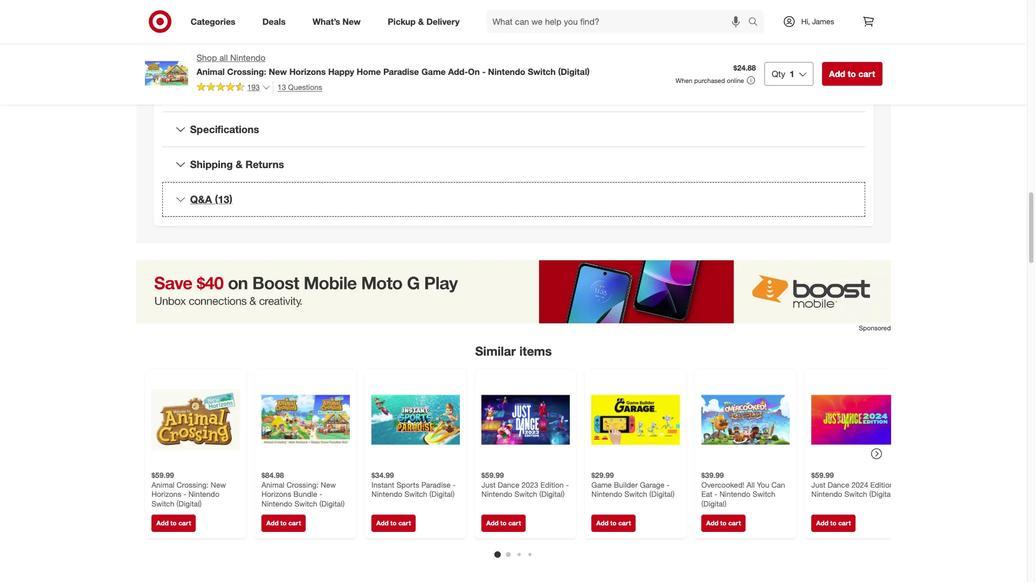 Task type: locate. For each thing, give the bounding box(es) containing it.
13 questions
[[278, 82, 323, 92]]

friends
[[635, 0, 658, 9]]

share down "show"
[[769, 33, 789, 42]]

dance inside $59.99 just dance 2023 edition - nintendo switch (digital)
[[498, 481, 520, 490]]

add to cart button down $59.99 just dance 2023 edition - nintendo switch (digital)
[[482, 515, 526, 533]]

add to cart button down builder
[[592, 515, 636, 533]]

1 horizontal spatial game
[[592, 481, 612, 490]]

13 questions link
[[273, 81, 323, 94]]

your
[[554, 0, 569, 9], [614, 22, 628, 31], [717, 22, 732, 31], [532, 54, 547, 63]]

dance inside $59.99 just dance 2024 edition - nintendo switch (digital)
[[828, 481, 850, 490]]

new
[[343, 16, 361, 27], [269, 66, 287, 77], [211, 481, 226, 490], [321, 481, 336, 490]]

just left 2023 at the right bottom of page
[[482, 481, 496, 490]]

0 vertical spatial required
[[812, 76, 840, 85]]

edition inside $59.99 just dance 2024 edition - nintendo switch (digital)
[[871, 481, 894, 490]]

home inside shop all nintendo animal crossing: new horizons happy home paradise game add-on - nintendo switch (digital)
[[357, 66, 381, 77]]

switch inside shop all nintendo animal crossing: new horizons happy home paradise game add-on - nintendo switch (digital)
[[528, 66, 556, 77]]

add to cart down builder
[[596, 520, 631, 528]]

add to cart button for $84.98 animal crossing: new horizons bundle - nintendo switch (digital)
[[261, 515, 306, 533]]

0 horizontal spatial dance
[[498, 481, 520, 490]]

2 features. from the left
[[704, 86, 733, 96]]

with
[[619, 0, 633, 9], [829, 33, 843, 42]]

cart for $59.99 animal crossing: new horizons - nintendo switch (digital)
[[178, 520, 191, 528]]

designs
[[630, 22, 657, 31]]

and right app on the right of the page
[[796, 43, 809, 53]]

add down eat
[[706, 520, 719, 528]]

features. down separately)
[[704, 86, 733, 96]]

1 vertical spatial other
[[532, 43, 550, 53]]

1 horizontal spatial edition
[[871, 481, 894, 490]]

crossing: inside the $59.99 animal crossing: new horizons - nintendo switch (digital)
[[176, 481, 208, 490]]

& inside pickup & delivery link
[[418, 16, 424, 27]]

add down the $59.99 animal crossing: new horizons - nintendo switch (digital)
[[156, 520, 168, 528]]

tour right "can"
[[842, 43, 855, 53]]

delivery
[[427, 16, 460, 27]]

1 horizontal spatial just
[[812, 481, 826, 490]]

online
[[727, 77, 745, 85], [532, 86, 552, 96], [681, 86, 701, 96]]

0 horizontal spatial in-
[[550, 22, 558, 31]]

$34.99
[[371, 471, 394, 480]]

switch inside $59.99 just dance 2023 edition - nintendo switch (digital)
[[515, 490, 537, 499]]

2 just from the left
[[812, 481, 826, 490]]

1 horizontal spatial with
[[829, 33, 843, 42]]

theirs
[[703, 54, 722, 63]]

1 edition from the left
[[541, 481, 564, 490]]

membership
[[631, 76, 674, 85]]

(digital) inside "$34.99 instant sports paradise - nintendo switch (digital)"
[[429, 490, 455, 499]]

paradise down pickup at the top
[[384, 66, 419, 77]]

add to cart for $84.98 animal crossing: new horizons bundle - nintendo switch (digital)
[[266, 520, 301, 528]]

crossing: for $59.99 animal crossing: new horizons - nintendo switch (digital)
[[176, 481, 208, 490]]

1 vertical spatial &
[[236, 158, 243, 171]]

crossing: inside shop all nintendo animal crossing: new horizons happy home paradise game add-on - nintendo switch (digital)
[[227, 66, 267, 77]]

game up resort
[[620, 43, 639, 53]]

0 horizontal spatial online
[[532, 86, 552, 96]]

add down $29.99
[[596, 520, 609, 528]]

cart for $34.99 instant sports paradise - nintendo switch (digital)
[[398, 520, 411, 528]]

$59.99 inside the $59.99 animal crossing: new horizons - nintendo switch (digital)
[[151, 471, 174, 480]]

in- down get
[[611, 43, 620, 53]]

just dance 2024 edition - nintendo switch (digital) image
[[812, 376, 900, 465]]

cart for $84.98 animal crossing: new horizons bundle - nintendo switch (digital)
[[288, 520, 301, 528]]

q&a (13)
[[190, 193, 233, 205]]

add to cart down eat
[[706, 520, 741, 528]]

add to cart down instant
[[376, 520, 411, 528]]

(digital) inside $39.99 overcooked! all you can eat - nintendo switch (digital)
[[702, 500, 727, 509]]

0 vertical spatial in-
[[550, 22, 558, 31]]

internet
[[586, 86, 612, 96]]

1 horizontal spatial crossing:
[[227, 66, 267, 77]]

nintendo inside $59.99 just dance 2024 edition - nintendo switch (digital)
[[812, 490, 843, 499]]

cart for $59.99 just dance 2023 edition - nintendo switch (digital)
[[508, 520, 521, 528]]

app
[[781, 43, 794, 53]]

add to cart button down $59.99 just dance 2024 edition - nintendo switch (digital)
[[812, 515, 856, 533]]

horizons inside the $59.99 animal crossing: new horizons - nintendo switch (digital)
[[151, 490, 181, 499]]

1 horizontal spatial tour
[[842, 43, 855, 53]]

for inside the take in-game photos of your designs and add them to your portfolio. show them to other characters and you may get more requests to create vacation homes! share the photos with other players using the in-game showroom* in the happy home network app and they can tour your personally-designed resort islands or go tour theirs for some relaxation and inspiration.
[[724, 54, 733, 63]]

and down $24.88
[[734, 76, 746, 85]]

vacation
[[711, 33, 740, 42]]

1 horizontal spatial features.
[[704, 86, 733, 96]]

hi, james
[[802, 17, 835, 26]]

horizons inside shop all nintendo animal crossing: new horizons happy home paradise game add-on - nintendo switch (digital)
[[290, 66, 326, 77]]

with up "what can we help you find? suggestions appear below" search box
[[619, 0, 633, 9]]

game
[[422, 66, 446, 77], [592, 481, 612, 490]]

nintendo inside $59.99 just dance 2023 edition - nintendo switch (digital)
[[482, 490, 512, 499]]

0 vertical spatial paradise
[[384, 66, 419, 77]]

of
[[605, 22, 612, 31]]

add down instant
[[376, 520, 389, 528]]

1 features. from the left
[[555, 86, 584, 96]]

1 horizontal spatial game
[[620, 43, 639, 53]]

add down $59.99 just dance 2023 edition - nintendo switch (digital)
[[486, 520, 499, 528]]

get
[[615, 33, 626, 42]]

showroom*
[[641, 43, 681, 53]]

in- up characters
[[550, 22, 558, 31]]

$24.88
[[734, 63, 757, 72]]

animal
[[197, 66, 225, 77], [151, 481, 174, 490], [261, 481, 284, 490]]

0 horizontal spatial happy
[[328, 66, 355, 77]]

2024
[[852, 481, 869, 490]]

0 horizontal spatial features.
[[555, 86, 584, 96]]

2 horizontal spatial online
[[727, 77, 745, 85]]

switch inside $84.98 animal crossing: new horizons bundle - nintendo switch (digital)
[[294, 500, 317, 509]]

$59.99 inside $59.99 just dance 2023 edition - nintendo switch (digital)
[[482, 471, 504, 480]]

the right in
[[691, 43, 701, 53]]

cart for $59.99 just dance 2024 edition - nintendo switch (digital)
[[839, 520, 851, 528]]

1 vertical spatial game
[[592, 481, 612, 490]]

0 vertical spatial tour
[[842, 43, 855, 53]]

share
[[532, 0, 552, 9], [769, 33, 789, 42]]

just
[[482, 481, 496, 490], [812, 481, 826, 490]]

switch inside $29.99 game builder garage - nintendo switch (digital)
[[625, 490, 647, 499]]

2 dance from the left
[[828, 481, 850, 490]]

0 horizontal spatial game
[[422, 66, 446, 77]]

0 vertical spatial other
[[815, 22, 833, 31]]

add down $84.98 animal crossing: new horizons bundle - nintendo switch (digital)
[[266, 520, 279, 528]]

shipping & returns
[[190, 158, 284, 171]]

access
[[614, 86, 638, 96]]

13
[[278, 82, 286, 92]]

add to cart button down instant
[[371, 515, 416, 533]]

1 horizontal spatial share
[[769, 33, 789, 42]]

horizons for $84.98 animal crossing: new horizons bundle - nintendo switch (digital)
[[261, 490, 291, 499]]

1 vertical spatial tour
[[688, 54, 701, 63]]

0 horizontal spatial other
[[532, 43, 550, 53]]

crossing:
[[227, 66, 267, 77], [176, 481, 208, 490], [286, 481, 319, 490]]

1 vertical spatial photos
[[804, 33, 827, 42]]

1 horizontal spatial in-
[[611, 43, 620, 53]]

1 horizontal spatial paradise
[[421, 481, 451, 490]]

them right "show"
[[787, 22, 804, 31]]

photos up you in the top right of the page
[[579, 22, 603, 31]]

- inside $29.99 game builder garage - nintendo switch (digital)
[[667, 481, 670, 490]]

to for $59.99 just dance 2024 edition - nintendo switch (digital) add to cart button
[[831, 520, 837, 528]]

you
[[757, 481, 770, 490]]

tour right the go
[[688, 54, 701, 63]]

0 horizontal spatial paradise
[[384, 66, 419, 77]]

add to cart for $34.99 instant sports paradise - nintendo switch (digital)
[[376, 520, 411, 528]]

$34.99 instant sports paradise - nintendo switch (digital)
[[371, 471, 456, 499]]

1 vertical spatial share
[[769, 33, 789, 42]]

add to cart down bundle
[[266, 520, 301, 528]]

nintendo
[[230, 52, 266, 63], [488, 66, 526, 77], [550, 76, 581, 85], [748, 76, 779, 85], [188, 490, 219, 499], [371, 490, 402, 499], [482, 490, 512, 499], [592, 490, 623, 499], [720, 490, 751, 499], [812, 490, 843, 499], [261, 500, 292, 509]]

your up vacation on the top
[[717, 22, 732, 31]]

edition right 2024
[[871, 481, 894, 490]]

just inside $59.99 just dance 2024 edition - nintendo switch (digital)
[[812, 481, 826, 490]]

game up characters
[[558, 22, 577, 31]]

relaxation
[[756, 54, 789, 63]]

dance
[[498, 481, 520, 490], [828, 481, 850, 490]]

just right can
[[812, 481, 826, 490]]

items
[[520, 344, 552, 359]]

cart
[[859, 68, 876, 79], [178, 520, 191, 528], [288, 520, 301, 528], [398, 520, 411, 528], [508, 520, 521, 528], [619, 520, 631, 528], [729, 520, 741, 528], [839, 520, 851, 528]]

tour
[[842, 43, 855, 53], [688, 54, 701, 63]]

1 horizontal spatial $59.99
[[482, 471, 504, 480]]

& right pickup at the top
[[418, 16, 424, 27]]

paradise right sports
[[421, 481, 451, 490]]

online down *any at the right top
[[532, 86, 552, 96]]

animal inside the $59.99 animal crossing: new horizons - nintendo switch (digital)
[[151, 481, 174, 490]]

add to cart down $59.99 just dance 2024 edition - nintendo switch (digital)
[[817, 520, 851, 528]]

happy inside shop all nintendo animal crossing: new horizons happy home paradise game add-on - nintendo switch (digital)
[[328, 66, 355, 77]]

$59.99 inside $59.99 just dance 2024 edition - nintendo switch (digital)
[[812, 471, 834, 480]]

add-
[[448, 66, 468, 77]]

the up designed
[[599, 43, 609, 53]]

2 vertical spatial for
[[670, 86, 679, 96]]

online down $24.88
[[727, 77, 745, 85]]

happy up theirs
[[704, 43, 726, 53]]

0 horizontal spatial with
[[619, 0, 633, 9]]

switch inside the $59.99 animal crossing: new horizons - nintendo switch (digital)
[[151, 500, 174, 509]]

1 vertical spatial in-
[[611, 43, 620, 53]]

193 link
[[197, 81, 271, 95]]

add to cart button for $39.99 overcooked! all you can eat - nintendo switch (digital)
[[702, 515, 746, 533]]

required down the membership
[[640, 86, 668, 96]]

for
[[724, 54, 733, 63], [842, 76, 851, 85], [670, 86, 679, 96]]

photos up they
[[804, 33, 827, 42]]

photos
[[579, 22, 603, 31], [804, 33, 827, 42]]

to
[[708, 22, 715, 31], [806, 22, 813, 31], [679, 33, 686, 42], [848, 68, 857, 79], [170, 520, 176, 528], [280, 520, 287, 528], [390, 520, 397, 528], [500, 520, 507, 528], [611, 520, 617, 528], [721, 520, 727, 528], [831, 520, 837, 528]]

1 horizontal spatial animal
[[197, 66, 225, 77]]

1 horizontal spatial photos
[[804, 33, 827, 42]]

2 horizontal spatial crossing:
[[286, 481, 319, 490]]

- inside shop all nintendo animal crossing: new horizons happy home paradise game add-on - nintendo switch (digital)
[[483, 66, 486, 77]]

add down $59.99 just dance 2024 edition - nintendo switch (digital)
[[817, 520, 829, 528]]

just inside $59.99 just dance 2023 edition - nintendo switch (digital)
[[482, 481, 496, 490]]

the up app on the right of the page
[[791, 33, 801, 42]]

0 horizontal spatial $59.99
[[151, 471, 174, 480]]

add to cart button down eat
[[702, 515, 746, 533]]

islands
[[642, 54, 666, 63]]

- inside $59.99 just dance 2024 edition - nintendo switch (digital)
[[896, 481, 899, 490]]

share up take
[[532, 0, 552, 9]]

some
[[735, 54, 754, 63]]

2 edition from the left
[[871, 481, 894, 490]]

1 horizontal spatial online
[[681, 86, 701, 96]]

shop all nintendo animal crossing: new horizons happy home paradise game add-on - nintendo switch (digital)
[[197, 52, 590, 77]]

game inside shop all nintendo animal crossing: new horizons happy home paradise game add-on - nintendo switch (digital)
[[422, 66, 446, 77]]

0 horizontal spatial tour
[[688, 54, 701, 63]]

add for $34.99 instant sports paradise - nintendo switch (digital)
[[376, 520, 389, 528]]

horizons for $59.99 animal crossing: new horizons - nintendo switch (digital)
[[151, 490, 181, 499]]

to for add to cart button for $29.99 game builder garage - nintendo switch (digital)
[[611, 520, 617, 528]]

horizons inside $84.98 animal crossing: new horizons bundle - nintendo switch (digital)
[[261, 490, 291, 499]]

edition right 2023 at the right bottom of page
[[541, 481, 564, 490]]

$59.99
[[151, 471, 174, 480], [482, 471, 504, 480], [812, 471, 834, 480]]

add to cart button down bundle
[[261, 515, 306, 533]]

1 vertical spatial for
[[842, 76, 851, 85]]

game down $29.99
[[592, 481, 612, 490]]

for left some
[[724, 54, 733, 63]]

1 vertical spatial happy
[[328, 66, 355, 77]]

switch inside "$34.99 instant sports paradise - nintendo switch (digital)"
[[404, 490, 427, 499]]

0 horizontal spatial edition
[[541, 481, 564, 490]]

happy down what's new link at the top of the page
[[328, 66, 355, 77]]

0 horizontal spatial them
[[689, 22, 706, 31]]

add for $29.99 game builder garage - nintendo switch (digital)
[[596, 520, 609, 528]]

0 horizontal spatial home
[[357, 66, 381, 77]]

add to cart down the $59.99 animal crossing: new horizons - nintendo switch (digital)
[[156, 520, 191, 528]]

add to cart
[[830, 68, 876, 79], [156, 520, 191, 528], [266, 520, 301, 528], [376, 520, 411, 528], [486, 520, 521, 528], [596, 520, 631, 528], [706, 520, 741, 528], [817, 520, 851, 528]]

for down (sold
[[670, 86, 679, 96]]

0 horizontal spatial for
[[670, 86, 679, 96]]

(digital)
[[558, 66, 590, 77], [429, 490, 455, 499], [540, 490, 565, 499], [650, 490, 675, 499], [870, 490, 895, 499], [176, 500, 202, 509], [319, 500, 345, 509], [702, 500, 727, 509]]

0 vertical spatial &
[[418, 16, 424, 27]]

0 horizontal spatial crossing:
[[176, 481, 208, 490]]

just for just dance 2023 edition - nintendo switch (digital)
[[482, 481, 496, 490]]

masterpieces
[[571, 0, 617, 9]]

3 $59.99 from the left
[[812, 471, 834, 480]]

edition for 2023
[[541, 481, 564, 490]]

0 horizontal spatial required
[[640, 86, 668, 96]]

$59.99 for $59.99 animal crossing: new horizons - nintendo switch (digital)
[[151, 471, 174, 480]]

dance left 2023 at the right bottom of page
[[498, 481, 520, 490]]

1 $59.99 from the left
[[151, 471, 174, 480]]

0 horizontal spatial just
[[482, 481, 496, 490]]

1 horizontal spatial them
[[787, 22, 804, 31]]

animal for $59.99 animal crossing: new horizons - nintendo switch (digital)
[[151, 481, 174, 490]]

switch inside $59.99 just dance 2024 edition - nintendo switch (digital)
[[845, 490, 868, 499]]

overcooked!
[[702, 481, 745, 490]]

1 vertical spatial with
[[829, 33, 843, 42]]

0 horizontal spatial photos
[[579, 22, 603, 31]]

can
[[827, 43, 840, 53]]

1 horizontal spatial dance
[[828, 481, 850, 490]]

and up requests
[[659, 22, 672, 31]]

add to cart button down the $59.99 animal crossing: new horizons - nintendo switch (digital)
[[151, 515, 196, 533]]

other down characters
[[532, 43, 550, 53]]

& left returns
[[236, 158, 243, 171]]

game left "add-"
[[422, 66, 446, 77]]

horizons
[[290, 66, 326, 77], [151, 490, 181, 499], [261, 490, 291, 499]]

1 vertical spatial game
[[620, 43, 639, 53]]

required down inspiration.
[[812, 76, 840, 85]]

add to cart for $39.99 overcooked! all you can eat - nintendo switch (digital)
[[706, 520, 741, 528]]

edition for 2024
[[871, 481, 894, 490]]

add to cart for $59.99 just dance 2023 edition - nintendo switch (digital)
[[486, 520, 521, 528]]

players
[[552, 43, 576, 53]]

animal for $84.98 animal crossing: new horizons bundle - nintendo switch (digital)
[[261, 481, 284, 490]]

for down inspiration.
[[842, 76, 851, 85]]

them
[[689, 22, 706, 31], [787, 22, 804, 31]]

1 horizontal spatial for
[[724, 54, 733, 63]]

and
[[659, 22, 672, 31], [570, 33, 583, 42], [796, 43, 809, 53], [791, 54, 804, 63], [734, 76, 746, 85]]

1 vertical spatial paradise
[[421, 481, 451, 490]]

1 just from the left
[[482, 481, 496, 490]]

1 horizontal spatial happy
[[704, 43, 726, 53]]

2 horizontal spatial animal
[[261, 481, 284, 490]]

share your masterpieces with friends
[[532, 0, 658, 9]]

features. left internet
[[555, 86, 584, 96]]

0 horizontal spatial game
[[558, 22, 577, 31]]

1 vertical spatial home
[[357, 66, 381, 77]]

shipping
[[190, 158, 233, 171]]

them up create
[[689, 22, 706, 31]]

similar
[[476, 344, 516, 359]]

2 horizontal spatial $59.99
[[812, 471, 834, 480]]

2 horizontal spatial the
[[791, 33, 801, 42]]

(digital) inside $59.99 just dance 2024 edition - nintendo switch (digital)
[[870, 490, 895, 499]]

$39.99 overcooked! all you can eat - nintendo switch (digital)
[[702, 471, 785, 509]]

the
[[791, 33, 801, 42], [599, 43, 609, 53], [691, 43, 701, 53]]

when purchased online
[[676, 77, 745, 85]]

to for add to cart button corresponding to $59.99 just dance 2023 edition - nintendo switch (digital)
[[500, 520, 507, 528]]

1 dance from the left
[[498, 481, 520, 490]]

and left you in the top right of the page
[[570, 33, 583, 42]]

characters
[[532, 33, 568, 42]]

0 vertical spatial game
[[422, 66, 446, 77]]

&
[[418, 16, 424, 27], [236, 158, 243, 171]]

-
[[483, 66, 486, 77], [453, 481, 456, 490], [566, 481, 569, 490], [667, 481, 670, 490], [896, 481, 899, 490], [183, 490, 186, 499], [319, 490, 322, 499], [715, 490, 718, 499]]

edition inside $59.99 just dance 2023 edition - nintendo switch (digital)
[[541, 481, 564, 490]]

0 horizontal spatial animal
[[151, 481, 174, 490]]

0 vertical spatial photos
[[579, 22, 603, 31]]

builder
[[614, 481, 638, 490]]

- inside $39.99 overcooked! all you can eat - nintendo switch (digital)
[[715, 490, 718, 499]]

(digital) inside $29.99 game builder garage - nintendo switch (digital)
[[650, 490, 675, 499]]

0 vertical spatial happy
[[704, 43, 726, 53]]

$59.99 for $59.99 just dance 2023 edition - nintendo switch (digital)
[[482, 471, 504, 480]]

0 vertical spatial share
[[532, 0, 552, 9]]

0 vertical spatial home
[[728, 43, 748, 53]]

& inside shipping & returns dropdown button
[[236, 158, 243, 171]]

dance left 2024
[[828, 481, 850, 490]]

$59.99 just dance 2023 edition - nintendo switch (digital)
[[482, 471, 569, 499]]

with up "can"
[[829, 33, 843, 42]]

account
[[781, 76, 810, 85]]

2 $59.99 from the left
[[482, 471, 504, 480]]

0 horizontal spatial share
[[532, 0, 552, 9]]

0 horizontal spatial &
[[236, 158, 243, 171]]

0 vertical spatial for
[[724, 54, 733, 63]]

add to cart down $59.99 just dance 2023 edition - nintendo switch (digital)
[[486, 520, 521, 528]]

more
[[628, 33, 646, 42]]

crossing: inside $84.98 animal crossing: new horizons bundle - nintendo switch (digital)
[[286, 481, 319, 490]]

other right hi,
[[815, 22, 833, 31]]

1 horizontal spatial &
[[418, 16, 424, 27]]

online down when
[[681, 86, 701, 96]]

1 horizontal spatial home
[[728, 43, 748, 53]]

animal inside $84.98 animal crossing: new horizons bundle - nintendo switch (digital)
[[261, 481, 284, 490]]



Task type: vqa. For each thing, say whether or not it's contained in the screenshot.


Task type: describe. For each thing, give the bounding box(es) containing it.
just for just dance 2024 edition - nintendo switch (digital)
[[812, 481, 826, 490]]

new inside the $59.99 animal crossing: new horizons - nintendo switch (digital)
[[211, 481, 226, 490]]

questions
[[288, 82, 323, 92]]

nintendo inside the $59.99 animal crossing: new horizons - nintendo switch (digital)
[[188, 490, 219, 499]]

paradise inside shop all nintendo animal crossing: new horizons happy home paradise game add-on - nintendo switch (digital)
[[384, 66, 419, 77]]

dance for 2023
[[498, 481, 520, 490]]

pickup
[[388, 16, 416, 27]]

happy inside the take in-game photos of your designs and add them to your portfolio. show them to other characters and you may get more requests to create vacation homes! share the photos with other players using the in-game showroom* in the happy home network app and they can tour your personally-designed resort islands or go tour theirs for some relaxation and inspiration.
[[704, 43, 726, 53]]

q&a
[[190, 193, 212, 205]]

(digital) inside $84.98 animal crossing: new horizons bundle - nintendo switch (digital)
[[319, 500, 345, 509]]

$39.99
[[702, 471, 724, 480]]

create
[[688, 33, 709, 42]]

animal crossing: new horizons bundle - nintendo switch (digital) image
[[261, 376, 350, 465]]

1 them from the left
[[689, 22, 706, 31]]

add to cart button for $59.99 animal crossing: new horizons - nintendo switch (digital)
[[151, 515, 196, 533]]

show
[[766, 22, 785, 31]]

$29.99
[[592, 471, 614, 480]]

add for $59.99 just dance 2024 edition - nintendo switch (digital)
[[817, 520, 829, 528]]

to for add to cart button associated with $39.99 overcooked! all you can eat - nintendo switch (digital)
[[721, 520, 727, 528]]

search
[[744, 17, 770, 28]]

cart for $29.99 game builder garage - nintendo switch (digital)
[[619, 520, 631, 528]]

categories link
[[182, 10, 249, 33]]

and inside '*any nintendo switch online membership (sold separately) and nintendo account required for online features. internet access required for online features.'
[[734, 76, 746, 85]]

bundle
[[293, 490, 317, 499]]

- inside $84.98 animal crossing: new horizons bundle - nintendo switch (digital)
[[319, 490, 322, 499]]

$59.99 for $59.99 just dance 2024 edition - nintendo switch (digital)
[[812, 471, 834, 480]]

instant
[[371, 481, 394, 490]]

deals link
[[253, 10, 299, 33]]

instant sports paradise - nintendo switch (digital) image
[[371, 376, 460, 465]]

separately)
[[695, 76, 731, 85]]

can
[[772, 481, 785, 490]]

(digital) inside the $59.99 animal crossing: new horizons - nintendo switch (digital)
[[176, 500, 202, 509]]

& for shipping
[[236, 158, 243, 171]]

using
[[578, 43, 597, 53]]

home inside the take in-game photos of your designs and add them to your portfolio. show them to other characters and you may get more requests to create vacation homes! share the photos with other players using the in-game showroom* in the happy home network app and they can tour your personally-designed resort islands or go tour theirs for some relaxation and inspiration.
[[728, 43, 748, 53]]

cart for $39.99 overcooked! all you can eat - nintendo switch (digital)
[[729, 520, 741, 528]]

0 horizontal spatial the
[[599, 43, 609, 53]]

take
[[532, 22, 547, 31]]

193
[[247, 83, 260, 92]]

on
[[468, 66, 480, 77]]

game inside $29.99 game builder garage - nintendo switch (digital)
[[592, 481, 612, 490]]

- inside $59.99 just dance 2023 edition - nintendo switch (digital)
[[566, 481, 569, 490]]

similar items region
[[136, 260, 907, 583]]

similar items
[[476, 344, 552, 359]]

1 horizontal spatial required
[[812, 76, 840, 85]]

$29.99 game builder garage - nintendo switch (digital)
[[592, 471, 675, 499]]

add to cart down "can"
[[830, 68, 876, 79]]

add for $39.99 overcooked! all you can eat - nintendo switch (digital)
[[706, 520, 719, 528]]

*any
[[532, 76, 548, 85]]

inspiration.
[[806, 54, 842, 63]]

search button
[[744, 10, 770, 36]]

switch inside $39.99 overcooked! all you can eat - nintendo switch (digital)
[[753, 490, 776, 499]]

go
[[677, 54, 686, 63]]

What can we help you find? suggestions appear below search field
[[486, 10, 752, 33]]

add for $59.99 just dance 2023 edition - nintendo switch (digital)
[[486, 520, 499, 528]]

add to cart button for $34.99 instant sports paradise - nintendo switch (digital)
[[371, 515, 416, 533]]

they
[[811, 43, 825, 53]]

$59.99 just dance 2024 edition - nintendo switch (digital)
[[812, 471, 899, 499]]

your up get
[[614, 22, 628, 31]]

specifications button
[[162, 112, 866, 147]]

deals
[[263, 16, 286, 27]]

may
[[599, 33, 613, 42]]

specifications
[[190, 123, 259, 136]]

what's
[[313, 16, 340, 27]]

nintendo inside $29.99 game builder garage - nintendo switch (digital)
[[592, 490, 623, 499]]

1 horizontal spatial the
[[691, 43, 701, 53]]

overcooked! all you can eat - nintendo switch (digital) image
[[702, 376, 790, 465]]

add to cart for $59.99 just dance 2024 edition - nintendo switch (digital)
[[817, 520, 851, 528]]

to for $34.99 instant sports paradise - nintendo switch (digital) add to cart button
[[390, 520, 397, 528]]

and down app on the right of the page
[[791, 54, 804, 63]]

2 horizontal spatial for
[[842, 76, 851, 85]]

animal crossing: new horizons - nintendo switch (digital) image
[[151, 376, 240, 465]]

take in-game photos of your designs and add them to your portfolio. show them to other characters and you may get more requests to create vacation homes! share the photos with other players using the in-game showroom* in the happy home network app and they can tour your personally-designed resort islands or go tour theirs for some relaxation and inspiration.
[[532, 22, 855, 63]]

your left masterpieces
[[554, 0, 569, 9]]

1 vertical spatial required
[[640, 86, 668, 96]]

to for add to cart button related to $59.99 animal crossing: new horizons - nintendo switch (digital)
[[170, 520, 176, 528]]

what's new
[[313, 16, 361, 27]]

nintendo inside $84.98 animal crossing: new horizons bundle - nintendo switch (digital)
[[261, 500, 292, 509]]

animal inside shop all nintendo animal crossing: new horizons happy home paradise game add-on - nintendo switch (digital)
[[197, 66, 225, 77]]

1 horizontal spatial other
[[815, 22, 833, 31]]

nintendo inside "$34.99 instant sports paradise - nintendo switch (digital)"
[[371, 490, 402, 499]]

qty 1
[[772, 68, 795, 79]]

what's new link
[[304, 10, 375, 33]]

add to cart button for $59.99 just dance 2024 edition - nintendo switch (digital)
[[812, 515, 856, 533]]

share inside the take in-game photos of your designs and add them to your portfolio. show them to other characters and you may get more requests to create vacation homes! share the photos with other players using the in-game showroom* in the happy home network app and they can tour your personally-designed resort islands or go tour theirs for some relaxation and inspiration.
[[769, 33, 789, 42]]

advertisement region
[[136, 260, 892, 323]]

shipping & returns button
[[162, 147, 866, 182]]

network
[[750, 43, 779, 53]]

dance for 2024
[[828, 481, 850, 490]]

when
[[676, 77, 693, 85]]

your up *any at the right top
[[532, 54, 547, 63]]

just dance 2023 edition - nintendo switch (digital) image
[[482, 376, 570, 465]]

2023
[[522, 481, 538, 490]]

hi,
[[802, 17, 811, 26]]

paradise inside "$34.99 instant sports paradise - nintendo switch (digital)"
[[421, 481, 451, 490]]

- inside the $59.99 animal crossing: new horizons - nintendo switch (digital)
[[183, 490, 186, 499]]

categories
[[191, 16, 236, 27]]

add to cart button down "can"
[[823, 62, 883, 86]]

qty
[[772, 68, 786, 79]]

*any nintendo switch online membership (sold separately) and nintendo account required for online features. internet access required for online features.
[[532, 76, 851, 96]]

you
[[585, 33, 597, 42]]

image of animal crossing: new horizons happy home paradise game add-on - nintendo switch (digital) image
[[145, 52, 188, 95]]

(sold
[[676, 76, 692, 85]]

add to cart for $29.99 game builder garage - nintendo switch (digital)
[[596, 520, 631, 528]]

2 them from the left
[[787, 22, 804, 31]]

game builder garage - nintendo switch (digital) image
[[592, 376, 680, 465]]

homes!
[[742, 33, 767, 42]]

pickup & delivery
[[388, 16, 460, 27]]

(digital) inside $59.99 just dance 2023 edition - nintendo switch (digital)
[[540, 490, 565, 499]]

sponsored
[[860, 324, 892, 332]]

add to cart button for $59.99 just dance 2023 edition - nintendo switch (digital)
[[482, 515, 526, 533]]

james
[[813, 17, 835, 26]]

switch inside '*any nintendo switch online membership (sold separately) and nintendo account required for online features. internet access required for online features.'
[[583, 76, 606, 85]]

to for add to cart button related to $84.98 animal crossing: new horizons bundle - nintendo switch (digital)
[[280, 520, 287, 528]]

to for add to cart button below "can"
[[848, 68, 857, 79]]

new inside $84.98 animal crossing: new horizons bundle - nintendo switch (digital)
[[321, 481, 336, 490]]

pickup & delivery link
[[379, 10, 473, 33]]

add down inspiration.
[[830, 68, 846, 79]]

add
[[674, 22, 687, 31]]

with inside the take in-game photos of your designs and add them to your portfolio. show them to other characters and you may get more requests to create vacation homes! share the photos with other players using the in-game showroom* in the happy home network app and they can tour your personally-designed resort islands or go tour theirs for some relaxation and inspiration.
[[829, 33, 843, 42]]

garage
[[640, 481, 665, 490]]

sports
[[396, 481, 419, 490]]

(13)
[[215, 193, 233, 205]]

nintendo inside $39.99 overcooked! all you can eat - nintendo switch (digital)
[[720, 490, 751, 499]]

$59.99 animal crossing: new horizons - nintendo switch (digital)
[[151, 471, 226, 509]]

requests
[[648, 33, 677, 42]]

add to cart for $59.99 animal crossing: new horizons - nintendo switch (digital)
[[156, 520, 191, 528]]

q&a (13) button
[[162, 182, 866, 217]]

$84.98
[[261, 471, 284, 480]]

$84.98 animal crossing: new horizons bundle - nintendo switch (digital)
[[261, 471, 345, 509]]

purchased
[[695, 77, 726, 85]]

0 vertical spatial game
[[558, 22, 577, 31]]

crossing: for $84.98 animal crossing: new horizons bundle - nintendo switch (digital)
[[286, 481, 319, 490]]

0 vertical spatial with
[[619, 0, 633, 9]]

1
[[790, 68, 795, 79]]

- inside "$34.99 instant sports paradise - nintendo switch (digital)"
[[453, 481, 456, 490]]

all
[[220, 52, 228, 63]]

portfolio.
[[734, 22, 764, 31]]

(digital) inside shop all nintendo animal crossing: new horizons happy home paradise game add-on - nintendo switch (digital)
[[558, 66, 590, 77]]

add for $84.98 animal crossing: new horizons bundle - nintendo switch (digital)
[[266, 520, 279, 528]]

add for $59.99 animal crossing: new horizons - nintendo switch (digital)
[[156, 520, 168, 528]]

new inside shop all nintendo animal crossing: new horizons happy home paradise game add-on - nintendo switch (digital)
[[269, 66, 287, 77]]

resort
[[620, 54, 640, 63]]

eat
[[702, 490, 713, 499]]

add to cart button for $29.99 game builder garage - nintendo switch (digital)
[[592, 515, 636, 533]]

& for pickup
[[418, 16, 424, 27]]

designed
[[587, 54, 618, 63]]

online
[[608, 76, 629, 85]]

in
[[683, 43, 689, 53]]



